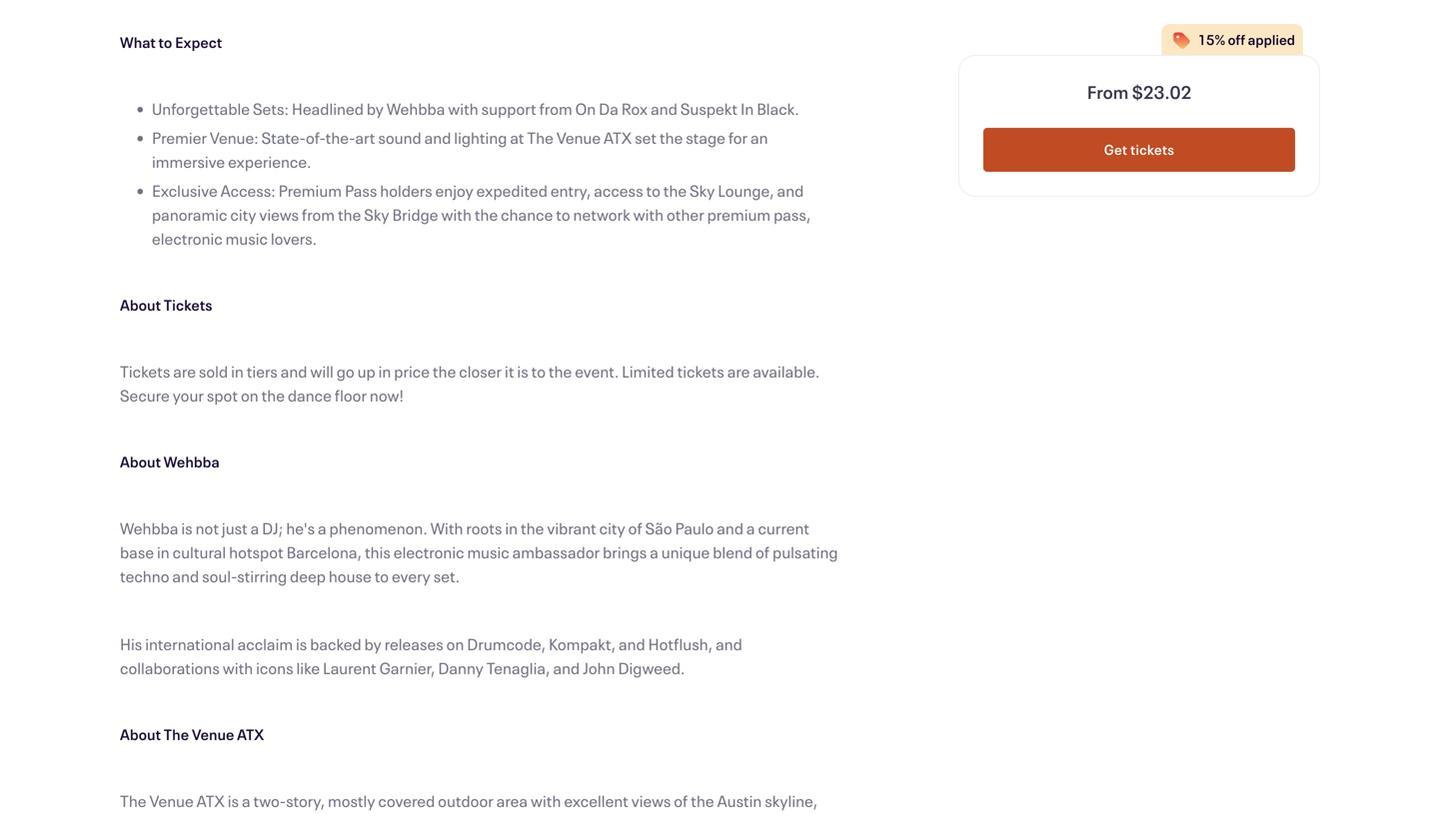 Task type: vqa. For each thing, say whether or not it's contained in the screenshot.
"OUR"
no



Task type: locate. For each thing, give the bounding box(es) containing it.
2 vertical spatial the
[[120, 791, 147, 812]]

1 horizontal spatial are
[[728, 361, 750, 382]]

to down this at the left of the page
[[375, 566, 389, 587]]

now!
[[370, 385, 404, 406]]

lighting
[[454, 127, 507, 148]]

1 vertical spatial city
[[599, 518, 626, 539]]

0 vertical spatial tickets
[[1131, 140, 1175, 159]]

unique
[[662, 542, 710, 563]]

1 horizontal spatial views
[[632, 791, 671, 812]]

tickets right limited
[[677, 361, 725, 382]]

the right "at"
[[527, 127, 554, 148]]

wehbba up the base
[[120, 518, 178, 539]]

1 horizontal spatial the
[[164, 725, 189, 745]]

tickets are sold in tiers and will go up in price the closer it is to the event. limited tickets are available. secure your spot on the dance floor now!
[[120, 361, 820, 406]]

his
[[120, 634, 142, 655]]

0 vertical spatial views
[[259, 204, 299, 225]]

music inside unforgettable sets: headlined by wehbba with support from on da rox and suspekt in black. premier venue: state-of-the-art sound and lighting at the venue atx set the stage for an immersive experience. exclusive access: premium pass holders enjoy expedited entry, access to the sky lounge, and panoramic city views from the sky bridge with the chance to network with other premium pass, electronic music lovers.
[[226, 228, 268, 249]]

lounge,
[[718, 180, 774, 201]]

0 horizontal spatial of
[[628, 518, 643, 539]]

of right blend in the bottom of the page
[[756, 542, 770, 563]]

of left são at bottom
[[628, 518, 643, 539]]

1 horizontal spatial sky
[[690, 180, 715, 201]]

music left lovers.
[[226, 228, 268, 249]]

1 vertical spatial electronic
[[394, 542, 464, 563]]

wehbba down your on the left of page
[[164, 452, 220, 472]]

3 about from the top
[[120, 725, 161, 745]]

garnier,
[[379, 658, 435, 679]]

and
[[651, 98, 678, 119], [425, 127, 451, 148], [777, 180, 804, 201], [281, 361, 307, 382], [717, 518, 744, 539], [172, 566, 199, 587], [619, 634, 646, 655], [716, 634, 743, 655], [553, 658, 580, 679]]

outdoor
[[438, 791, 494, 812]]

like
[[296, 658, 320, 679]]

venue down collaborations
[[192, 725, 234, 745]]

2 vertical spatial atx
[[197, 791, 225, 812]]

covered
[[378, 791, 435, 812]]

1 vertical spatial sky
[[364, 204, 389, 225]]

atx
[[604, 127, 632, 148], [237, 725, 264, 745], [197, 791, 225, 812]]

limited
[[622, 361, 675, 382]]

electronic
[[152, 228, 223, 249], [394, 542, 464, 563]]

in right the base
[[157, 542, 170, 563]]

1 vertical spatial tickets
[[120, 361, 170, 382]]

1 vertical spatial from
[[302, 204, 335, 225]]

0 vertical spatial about
[[120, 295, 161, 315]]

1 horizontal spatial on
[[447, 634, 464, 655]]

2 vertical spatial venue
[[149, 791, 194, 812]]

state-
[[261, 127, 306, 148]]

of left austin
[[674, 791, 688, 812]]

available.
[[753, 361, 820, 382]]

lovers.
[[271, 228, 317, 249]]

blend
[[713, 542, 753, 563]]

1 vertical spatial views
[[632, 791, 671, 812]]

the
[[527, 127, 554, 148], [164, 725, 189, 745], [120, 791, 147, 812]]

a left dj;
[[251, 518, 259, 539]]

a down são at bottom
[[650, 542, 659, 563]]

15% off applied
[[1198, 30, 1296, 49]]

1 vertical spatial about
[[120, 452, 161, 472]]

0 horizontal spatial tickets
[[677, 361, 725, 382]]

in right roots
[[505, 518, 518, 539]]

views right excellent
[[632, 791, 671, 812]]

and left will
[[281, 361, 307, 382]]

sets:
[[253, 98, 289, 119]]

1 vertical spatial music
[[467, 542, 510, 563]]

is right it
[[517, 361, 529, 382]]

area
[[497, 791, 528, 812]]

city inside unforgettable sets: headlined by wehbba with support from on da rox and suspekt in black. premier venue: state-of-the-art sound and lighting at the venue atx set the stage for an immersive experience. exclusive access: premium pass holders enjoy expedited entry, access to the sky lounge, and panoramic city views from the sky bridge with the chance to network with other premium pass, electronic music lovers.
[[230, 204, 256, 225]]

0 vertical spatial from
[[539, 98, 573, 119]]

0 vertical spatial atx
[[604, 127, 632, 148]]

2 vertical spatial wehbba
[[120, 518, 178, 539]]

1 horizontal spatial from
[[539, 98, 573, 119]]

1 about from the top
[[120, 295, 161, 315]]

0 horizontal spatial music
[[226, 228, 268, 249]]

1 vertical spatial wehbba
[[164, 452, 220, 472]]

his international acclaim is backed by releases on drumcode, kompakt, and hotflush, and collaborations with icons like laurent garnier, danny tenaglia, and john digweed.
[[120, 634, 743, 679]]

0 horizontal spatial views
[[259, 204, 299, 225]]

applied
[[1248, 30, 1296, 49]]

0 horizontal spatial from
[[302, 204, 335, 225]]

the right set
[[660, 127, 683, 148]]

venue down the on
[[557, 127, 601, 148]]

atx left two-
[[197, 791, 225, 812]]

the inside unforgettable sets: headlined by wehbba with support from on da rox and suspekt in black. premier venue: state-of-the-art sound and lighting at the venue atx set the stage for an immersive experience. exclusive access: premium pass holders enjoy expedited entry, access to the sky lounge, and panoramic city views from the sky bridge with the chance to network with other premium pass, electronic music lovers.
[[527, 127, 554, 148]]

0 vertical spatial venue
[[557, 127, 601, 148]]

mostly
[[328, 791, 375, 812]]

atx left set
[[604, 127, 632, 148]]

atx inside unforgettable sets: headlined by wehbba with support from on da rox and suspekt in black. premier venue: state-of-the-art sound and lighting at the venue atx set the stage for an immersive experience. exclusive access: premium pass holders enjoy expedited entry, access to the sky lounge, and panoramic city views from the sky bridge with the chance to network with other premium pass, electronic music lovers.
[[604, 127, 632, 148]]

0 vertical spatial the
[[527, 127, 554, 148]]

by up art at left top
[[367, 98, 384, 119]]

is
[[517, 361, 529, 382], [181, 518, 193, 539], [296, 634, 307, 655], [228, 791, 239, 812]]

atx up two-
[[237, 725, 264, 745]]

about
[[120, 295, 161, 315], [120, 452, 161, 472], [120, 725, 161, 745]]

1 vertical spatial the
[[164, 725, 189, 745]]

0 horizontal spatial electronic
[[152, 228, 223, 249]]

music
[[226, 228, 268, 249], [467, 542, 510, 563]]

brings
[[603, 542, 647, 563]]

at
[[510, 127, 524, 148]]

from down premium
[[302, 204, 335, 225]]

0 vertical spatial of
[[628, 518, 643, 539]]

1 horizontal spatial electronic
[[394, 542, 464, 563]]

house
[[329, 566, 372, 587]]

0 horizontal spatial the
[[120, 791, 147, 812]]

0 horizontal spatial city
[[230, 204, 256, 225]]

views inside the venue atx is a two-story, mostly covered outdoor area with excellent views of the austin skyline,
[[632, 791, 671, 812]]

to inside the tickets are sold in tiers and will go up in price the closer it is to the event. limited tickets are available. secure your spot on the dance floor now!
[[531, 361, 546, 382]]

the right price
[[433, 361, 456, 382]]

is inside wehbba is not just a dj; he's a phenomenon. with roots in the vibrant city of são paulo and a current base in cultural hotspot barcelona, this electronic music ambassador brings a unique blend of pulsating techno and soul-stirring deep house to every set.
[[181, 518, 193, 539]]

a left two-
[[242, 791, 251, 812]]

venue inside unforgettable sets: headlined by wehbba with support from on da rox and suspekt in black. premier venue: state-of-the-art sound and lighting at the venue atx set the stage for an immersive experience. exclusive access: premium pass holders enjoy expedited entry, access to the sky lounge, and panoramic city views from the sky bridge with the chance to network with other premium pass, electronic music lovers.
[[557, 127, 601, 148]]

this
[[365, 542, 391, 563]]

0 vertical spatial music
[[226, 228, 268, 249]]

2 vertical spatial about
[[120, 725, 161, 745]]

2 about from the top
[[120, 452, 161, 472]]

venue
[[557, 127, 601, 148], [192, 725, 234, 745], [149, 791, 194, 812]]

with
[[448, 98, 479, 119], [441, 204, 472, 225], [633, 204, 664, 225], [223, 658, 253, 679], [531, 791, 561, 812]]

tickets
[[164, 295, 212, 315], [120, 361, 170, 382]]

electronic down "panoramic"
[[152, 228, 223, 249]]

on inside the tickets are sold in tiers and will go up in price the closer it is to the event. limited tickets are available. secure your spot on the dance floor now!
[[241, 385, 259, 406]]

1 horizontal spatial of
[[674, 791, 688, 812]]

0 horizontal spatial atx
[[197, 791, 225, 812]]

what to expect
[[120, 32, 222, 52]]

in
[[741, 98, 754, 119]]

wehbba
[[387, 98, 445, 119], [164, 452, 220, 472], [120, 518, 178, 539]]

by up laurent
[[365, 634, 382, 655]]

the inside wehbba is not just a dj; he's a phenomenon. with roots in the vibrant city of são paulo and a current base in cultural hotspot barcelona, this electronic music ambassador brings a unique blend of pulsating techno and soul-stirring deep house to every set.
[[521, 518, 544, 539]]

is left two-
[[228, 791, 239, 812]]

on up danny
[[447, 634, 464, 655]]

expedited
[[477, 180, 548, 201]]

danny
[[438, 658, 484, 679]]

other
[[667, 204, 705, 225]]

drumcode,
[[467, 634, 546, 655]]

of
[[628, 518, 643, 539], [756, 542, 770, 563], [674, 791, 688, 812]]

0 vertical spatial sky
[[690, 180, 715, 201]]

and down kompakt,
[[553, 658, 580, 679]]

cultural
[[173, 542, 226, 563]]

atx inside the venue atx is a two-story, mostly covered outdoor area with excellent views of the austin skyline,
[[197, 791, 225, 812]]

electronic up every
[[394, 542, 464, 563]]

sky
[[690, 180, 715, 201], [364, 204, 389, 225]]

tickets right get
[[1131, 140, 1175, 159]]

it
[[505, 361, 514, 382]]

hotflush,
[[648, 634, 713, 655]]

0 vertical spatial electronic
[[152, 228, 223, 249]]

music down roots
[[467, 542, 510, 563]]

set.
[[434, 566, 460, 587]]

and inside the tickets are sold in tiers and will go up in price the closer it is to the event. limited tickets are available. secure your spot on the dance floor now!
[[281, 361, 307, 382]]

tickets up sold
[[164, 295, 212, 315]]

sky up the other
[[690, 180, 715, 201]]

the inside the venue atx is a two-story, mostly covered outdoor area with excellent views of the austin skyline,
[[691, 791, 714, 812]]

city down access:
[[230, 204, 256, 225]]

the left austin
[[691, 791, 714, 812]]

1 vertical spatial atx
[[237, 725, 264, 745]]

are left available.
[[728, 361, 750, 382]]

tickets up the secure
[[120, 361, 170, 382]]

1 vertical spatial by
[[365, 634, 382, 655]]

premier
[[152, 127, 207, 148]]

releases
[[385, 634, 444, 655]]

0 vertical spatial city
[[230, 204, 256, 225]]

views up lovers.
[[259, 204, 299, 225]]

a
[[251, 518, 259, 539], [318, 518, 327, 539], [747, 518, 755, 539], [650, 542, 659, 563], [242, 791, 251, 812]]

0 horizontal spatial sky
[[364, 204, 389, 225]]

and up the digweed.
[[619, 634, 646, 655]]

barcelona,
[[287, 542, 362, 563]]

acclaim
[[238, 634, 293, 655]]

price
[[394, 361, 430, 382]]

1 horizontal spatial city
[[599, 518, 626, 539]]

2 horizontal spatial atx
[[604, 127, 632, 148]]

with right area in the bottom of the page
[[531, 791, 561, 812]]

1 horizontal spatial atx
[[237, 725, 264, 745]]

from left the on
[[539, 98, 573, 119]]

to
[[158, 32, 172, 52], [646, 180, 661, 201], [556, 204, 570, 225], [531, 361, 546, 382], [375, 566, 389, 587]]

to inside wehbba is not just a dj; he's a phenomenon. with roots in the vibrant city of são paulo and a current base in cultural hotspot barcelona, this electronic music ambassador brings a unique blend of pulsating techno and soul-stirring deep house to every set.
[[375, 566, 389, 587]]

about up the secure
[[120, 295, 161, 315]]

music inside wehbba is not just a dj; he's a phenomenon. with roots in the vibrant city of são paulo and a current base in cultural hotspot barcelona, this electronic music ambassador brings a unique blend of pulsating techno and soul-stirring deep house to every set.
[[467, 542, 510, 563]]

1 horizontal spatial music
[[467, 542, 510, 563]]

a up blend in the bottom of the page
[[747, 518, 755, 539]]

wehbba up sound
[[387, 98, 445, 119]]

with down acclaim
[[223, 658, 253, 679]]

0 vertical spatial on
[[241, 385, 259, 406]]

about for about wehbba
[[120, 452, 161, 472]]

is left not on the bottom left of page
[[181, 518, 193, 539]]

are
[[173, 361, 196, 382], [728, 361, 750, 382]]

2 vertical spatial of
[[674, 791, 688, 812]]

floor
[[335, 385, 367, 406]]

go
[[337, 361, 355, 382]]

stage
[[686, 127, 726, 148]]

city up the brings at the bottom of page
[[599, 518, 626, 539]]

0 horizontal spatial are
[[173, 361, 196, 382]]

2 horizontal spatial the
[[527, 127, 554, 148]]

about down the secure
[[120, 452, 161, 472]]

get tickets
[[1105, 140, 1175, 159]]

1 vertical spatial on
[[447, 634, 464, 655]]

with inside the venue atx is a two-story, mostly covered outdoor area with excellent views of the austin skyline,
[[531, 791, 561, 812]]

sky down pass at the left top of the page
[[364, 204, 389, 225]]

1 vertical spatial tickets
[[677, 361, 725, 382]]

is up like
[[296, 634, 307, 655]]

on
[[241, 385, 259, 406], [447, 634, 464, 655]]

on inside his international acclaim is backed by releases on drumcode, kompakt, and hotflush, and collaborations with icons like laurent garnier, danny tenaglia, and john digweed.
[[447, 634, 464, 655]]

hotspot
[[229, 542, 284, 563]]

are up your on the left of page
[[173, 361, 196, 382]]

venue down about the venue atx
[[149, 791, 194, 812]]

0 horizontal spatial on
[[241, 385, 259, 406]]

with inside his international acclaim is backed by releases on drumcode, kompakt, and hotflush, and collaborations with icons like laurent garnier, danny tenaglia, and john digweed.
[[223, 658, 253, 679]]

by
[[367, 98, 384, 119], [365, 634, 382, 655]]

international
[[145, 634, 235, 655]]

0 vertical spatial by
[[367, 98, 384, 119]]

the down about the venue atx
[[120, 791, 147, 812]]

the down collaborations
[[164, 725, 189, 745]]

is inside his international acclaim is backed by releases on drumcode, kompakt, and hotflush, and collaborations with icons like laurent garnier, danny tenaglia, and john digweed.
[[296, 634, 307, 655]]

about down collaborations
[[120, 725, 161, 745]]

stirring
[[237, 566, 287, 587]]

1 horizontal spatial tickets
[[1131, 140, 1175, 159]]

0 vertical spatial wehbba
[[387, 98, 445, 119]]

wehbba inside unforgettable sets: headlined by wehbba with support from on da rox and suspekt in black. premier venue: state-of-the-art sound and lighting at the venue atx set the stage for an immersive experience. exclusive access: premium pass holders enjoy expedited entry, access to the sky lounge, and panoramic city views from the sky bridge with the chance to network with other premium pass, electronic music lovers.
[[387, 98, 445, 119]]

black.
[[757, 98, 800, 119]]

on down tiers
[[241, 385, 259, 406]]

to right it
[[531, 361, 546, 382]]

the up ambassador
[[521, 518, 544, 539]]

1 vertical spatial of
[[756, 542, 770, 563]]

the
[[660, 127, 683, 148], [664, 180, 687, 201], [338, 204, 361, 225], [475, 204, 498, 225], [433, 361, 456, 382], [549, 361, 572, 382], [262, 385, 285, 406], [521, 518, 544, 539], [691, 791, 714, 812]]

art
[[355, 127, 375, 148]]



Task type: describe. For each thing, give the bounding box(es) containing it.
$23.02
[[1132, 80, 1192, 104]]

wehbba inside wehbba is not just a dj; he's a phenomenon. with roots in the vibrant city of são paulo and a current base in cultural hotspot barcelona, this electronic music ambassador brings a unique blend of pulsating techno and soul-stirring deep house to every set.
[[120, 518, 178, 539]]

just
[[222, 518, 248, 539]]

unforgettable
[[152, 98, 250, 119]]

about for about tickets
[[120, 295, 161, 315]]

0 vertical spatial tickets
[[164, 295, 212, 315]]

a right 'he's'
[[318, 518, 327, 539]]

will
[[310, 361, 334, 382]]

of inside the venue atx is a two-story, mostly covered outdoor area with excellent views of the austin skyline,
[[674, 791, 688, 812]]

city inside wehbba is not just a dj; he's a phenomenon. with roots in the vibrant city of são paulo and a current base in cultural hotspot barcelona, this electronic music ambassador brings a unique blend of pulsating techno and soul-stirring deep house to every set.
[[599, 518, 626, 539]]

the up the other
[[664, 180, 687, 201]]

icons
[[256, 658, 294, 679]]

every
[[392, 566, 431, 587]]

laurent
[[323, 658, 377, 679]]

and up pass,
[[777, 180, 804, 201]]

the down expedited
[[475, 204, 498, 225]]

and down cultural on the bottom of page
[[172, 566, 199, 587]]

network
[[573, 204, 631, 225]]

and right 'rox'
[[651, 98, 678, 119]]

by inside his international acclaim is backed by releases on drumcode, kompakt, and hotflush, and collaborations with icons like laurent garnier, danny tenaglia, and john digweed.
[[365, 634, 382, 655]]

by inside unforgettable sets: headlined by wehbba with support from on da rox and suspekt in black. premier venue: state-of-the-art sound and lighting at the venue atx set the stage for an immersive experience. exclusive access: premium pass holders enjoy expedited entry, access to the sky lounge, and panoramic city views from the sky bridge with the chance to network with other premium pass, electronic music lovers.
[[367, 98, 384, 119]]

premium
[[279, 180, 342, 201]]

são
[[645, 518, 672, 539]]

skyline,
[[765, 791, 818, 812]]

tickets inside button
[[1131, 140, 1175, 159]]

dance
[[288, 385, 332, 406]]

2 are from the left
[[728, 361, 750, 382]]

electronic inside wehbba is not just a dj; he's a phenomenon. with roots in the vibrant city of são paulo and a current base in cultural hotspot barcelona, this electronic music ambassador brings a unique blend of pulsating techno and soul-stirring deep house to every set.
[[394, 542, 464, 563]]

dj;
[[262, 518, 283, 539]]

two-
[[253, 791, 286, 812]]

and right the hotflush,
[[716, 634, 743, 655]]

off
[[1228, 30, 1246, 49]]

pulsating
[[773, 542, 838, 563]]

chance
[[501, 204, 553, 225]]

the down tiers
[[262, 385, 285, 406]]

exclusive
[[152, 180, 218, 201]]

with left the other
[[633, 204, 664, 225]]

the down pass at the left top of the page
[[338, 204, 361, 225]]

story,
[[286, 791, 325, 812]]

1 vertical spatial venue
[[192, 725, 234, 745]]

soul-
[[202, 566, 237, 587]]

an
[[751, 127, 768, 148]]

headlined
[[292, 98, 364, 119]]

closer
[[459, 361, 502, 382]]

austin
[[717, 791, 762, 812]]

and right sound
[[425, 127, 451, 148]]

views inside unforgettable sets: headlined by wehbba with support from on da rox and suspekt in black. premier venue: state-of-the-art sound and lighting at the venue atx set the stage for an immersive experience. exclusive access: premium pass holders enjoy expedited entry, access to the sky lounge, and panoramic city views from the sky bridge with the chance to network with other premium pass, electronic music lovers.
[[259, 204, 299, 225]]

tickets inside the tickets are sold in tiers and will go up in price the closer it is to the event. limited tickets are available. secure your spot on the dance floor now!
[[677, 361, 725, 382]]

with down 'enjoy' at the top left of the page
[[441, 204, 472, 225]]

the-
[[326, 127, 355, 148]]

up
[[357, 361, 376, 382]]

sold
[[199, 361, 228, 382]]

the inside the venue atx is a two-story, mostly covered outdoor area with excellent views of the austin skyline,
[[120, 791, 147, 812]]

on
[[575, 98, 596, 119]]

backed
[[310, 634, 362, 655]]

in right sold
[[231, 361, 244, 382]]

about the venue atx
[[120, 725, 264, 745]]

what
[[120, 32, 156, 52]]

pass
[[345, 180, 377, 201]]

is inside the venue atx is a two-story, mostly covered outdoor area with excellent views of the austin skyline,
[[228, 791, 239, 812]]

the venue atx is a two-story, mostly covered outdoor area with excellent views of the austin skyline,
[[120, 791, 818, 815]]

he's
[[286, 518, 315, 539]]

about tickets
[[120, 295, 212, 315]]

venue:
[[210, 127, 259, 148]]

of-
[[306, 127, 326, 148]]

base
[[120, 542, 154, 563]]

bridge
[[392, 204, 438, 225]]

is inside the tickets are sold in tiers and will go up in price the closer it is to the event. limited tickets are available. secure your spot on the dance floor now!
[[517, 361, 529, 382]]

da
[[599, 98, 619, 119]]

tickets inside the tickets are sold in tiers and will go up in price the closer it is to the event. limited tickets are available. secure your spot on the dance floor now!
[[120, 361, 170, 382]]

your
[[173, 385, 204, 406]]

collaborations
[[120, 658, 220, 679]]

john
[[583, 658, 615, 679]]

kompakt,
[[549, 634, 616, 655]]

1 are from the left
[[173, 361, 196, 382]]

with up "lighting"
[[448, 98, 479, 119]]

and up blend in the bottom of the page
[[717, 518, 744, 539]]

venue inside the venue atx is a two-story, mostly covered outdoor area with excellent views of the austin skyline,
[[149, 791, 194, 812]]

entry,
[[551, 180, 591, 201]]

excellent
[[564, 791, 629, 812]]

vibrant
[[547, 518, 597, 539]]

a inside the venue atx is a two-story, mostly covered outdoor area with excellent views of the austin skyline,
[[242, 791, 251, 812]]

rox
[[622, 98, 648, 119]]

access:
[[221, 180, 276, 201]]

electronic inside unforgettable sets: headlined by wehbba with support from on da rox and suspekt in black. premier venue: state-of-the-art sound and lighting at the venue atx set the stage for an immersive experience. exclusive access: premium pass holders enjoy expedited entry, access to the sky lounge, and panoramic city views from the sky bridge with the chance to network with other premium pass, electronic music lovers.
[[152, 228, 223, 249]]

about for about the venue atx
[[120, 725, 161, 745]]

2 horizontal spatial of
[[756, 542, 770, 563]]

the left "event."
[[549, 361, 572, 382]]

digweed.
[[618, 658, 685, 679]]

tenaglia,
[[487, 658, 550, 679]]

in right up
[[379, 361, 391, 382]]

to right "what"
[[158, 32, 172, 52]]

to down entry,
[[556, 204, 570, 225]]

spot
[[207, 385, 238, 406]]

set
[[635, 127, 657, 148]]

expect
[[175, 32, 222, 52]]

with
[[431, 518, 463, 539]]

experience.
[[228, 151, 311, 172]]

access
[[594, 180, 643, 201]]

ambassador
[[513, 542, 600, 563]]

tiers
[[247, 361, 278, 382]]

to right access
[[646, 180, 661, 201]]

roots
[[466, 518, 502, 539]]

unforgettable sets: headlined by wehbba with support from on da rox and suspekt in black. premier venue: state-of-the-art sound and lighting at the venue atx set the stage for an immersive experience. exclusive access: premium pass holders enjoy expedited entry, access to the sky lounge, and panoramic city views from the sky bridge with the chance to network with other premium pass, electronic music lovers.
[[152, 98, 811, 249]]

support
[[482, 98, 537, 119]]

phenomenon.
[[329, 518, 428, 539]]

immersive
[[152, 151, 225, 172]]

secure
[[120, 385, 170, 406]]

not
[[196, 518, 219, 539]]

event.
[[575, 361, 619, 382]]

premium
[[707, 204, 771, 225]]



